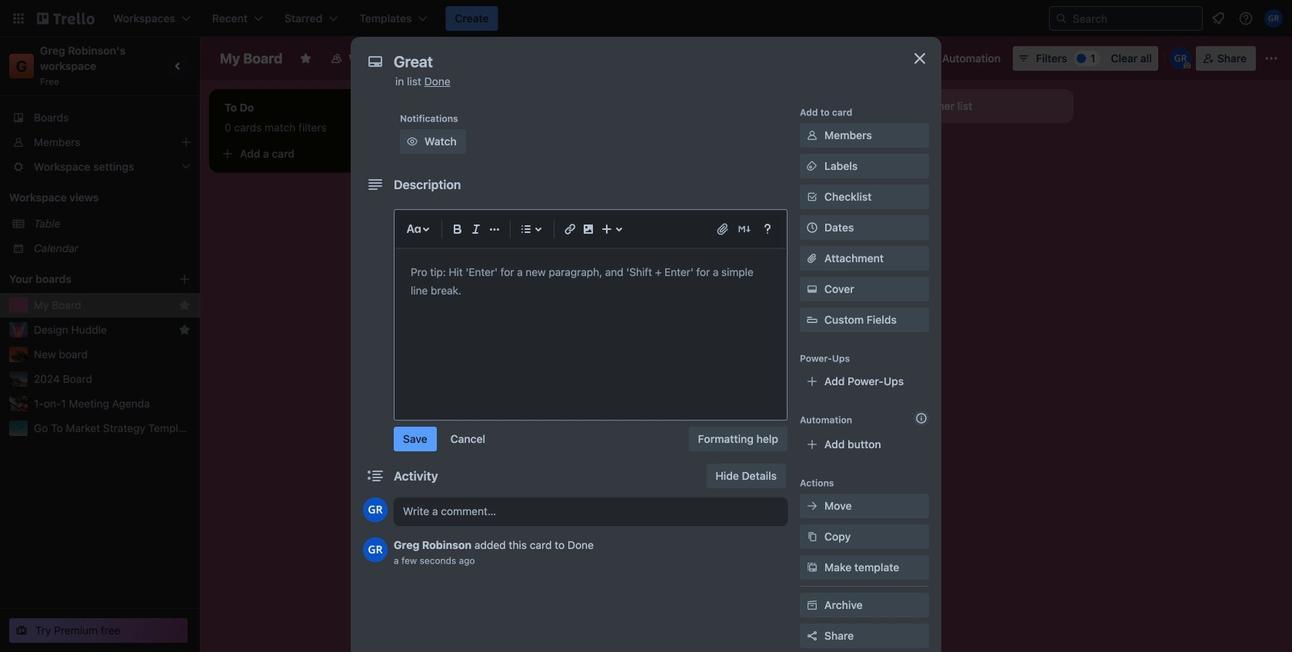 Task type: vqa. For each thing, say whether or not it's contained in the screenshot.
Edit Card image
yes



Task type: locate. For each thing, give the bounding box(es) containing it.
2 starred icon image from the top
[[178, 324, 191, 336]]

1 starred icon image from the top
[[178, 299, 191, 312]]

create from template… image
[[394, 148, 406, 160]]

lists image
[[517, 220, 535, 239]]

close dialog image
[[911, 49, 929, 68]]

1 vertical spatial starred icon image
[[178, 324, 191, 336]]

sm image
[[405, 134, 420, 149], [805, 282, 820, 297], [805, 499, 820, 514], [805, 529, 820, 545], [805, 598, 820, 613]]

more formatting image
[[485, 220, 504, 239]]

edit card image
[[829, 148, 842, 161]]

text formatting group
[[449, 220, 504, 239]]

attach and insert link image
[[716, 222, 731, 237]]

sm image
[[921, 46, 943, 68], [805, 128, 820, 143], [805, 158, 820, 174], [805, 560, 820, 575]]

editor toolbar
[[402, 217, 780, 242]]

open help dialog image
[[759, 220, 777, 239]]

your boards with 6 items element
[[9, 270, 155, 289]]

show menu image
[[1264, 51, 1279, 66]]

greg robinson (gregrobinson96) image
[[1265, 9, 1283, 28], [1170, 48, 1192, 69], [363, 498, 388, 522], [363, 538, 388, 562]]

0 vertical spatial starred icon image
[[178, 299, 191, 312]]

link ⌘k image
[[561, 220, 579, 239]]

primary element
[[0, 0, 1293, 37]]

Write a comment text field
[[394, 498, 788, 525]]

Main content area, start typing to enter text. text field
[[411, 263, 771, 300]]

image image
[[579, 220, 598, 239]]

0 notifications image
[[1209, 9, 1228, 28]]

starred icon image
[[178, 299, 191, 312], [178, 324, 191, 336]]

None text field
[[386, 48, 894, 75]]



Task type: describe. For each thing, give the bounding box(es) containing it.
add board image
[[178, 273, 191, 285]]

Board name text field
[[212, 46, 290, 71]]

search image
[[1056, 12, 1068, 25]]

bold ⌘b image
[[449, 220, 467, 239]]

Search field
[[1068, 8, 1203, 29]]

star or unstar board image
[[300, 52, 312, 65]]

text styles image
[[405, 220, 423, 239]]

greg robinson (gregrobinson96) image inside primary element
[[1265, 9, 1283, 28]]

create from template… image
[[831, 183, 843, 195]]

view markdown image
[[737, 222, 752, 237]]

italic ⌘i image
[[467, 220, 485, 239]]

open information menu image
[[1239, 11, 1254, 26]]



